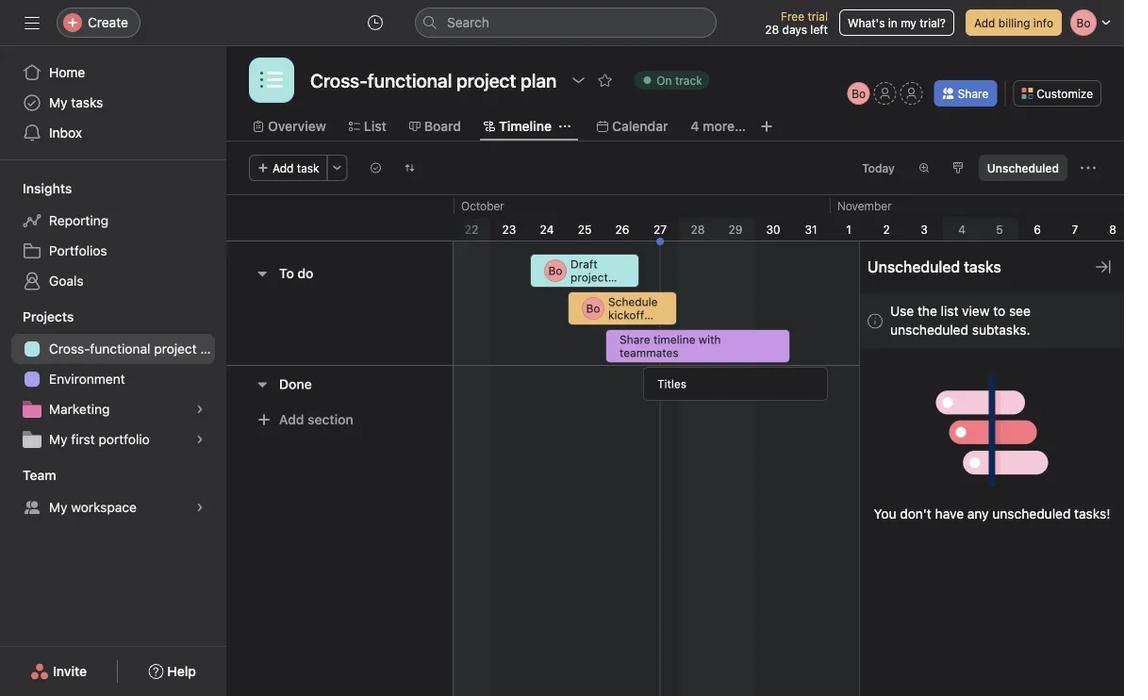 Task type: locate. For each thing, give the bounding box(es) containing it.
billing
[[999, 16, 1030, 29]]

unscheduled down the 3
[[868, 258, 960, 276]]

project left plan
[[154, 341, 197, 357]]

31
[[805, 223, 817, 236]]

tasks!
[[1075, 506, 1111, 521]]

1 vertical spatial 28
[[691, 223, 705, 236]]

add down done button
[[279, 412, 304, 427]]

tasks inside global element
[[71, 95, 103, 110]]

add task button
[[249, 155, 328, 181]]

subtasks.
[[972, 322, 1030, 337]]

0 horizontal spatial share
[[620, 333, 650, 346]]

28
[[765, 23, 779, 36], [691, 223, 705, 236]]

add task
[[273, 161, 319, 175]]

goals
[[49, 273, 84, 289]]

see details, my first portfolio image
[[194, 434, 206, 445]]

bo left draft
[[549, 264, 563, 277]]

unscheduled inside use the list view to see unscheduled subtasks.
[[890, 322, 969, 337]]

0 horizontal spatial tasks
[[71, 95, 103, 110]]

add tab image
[[759, 119, 774, 134]]

28 left days
[[765, 23, 779, 36]]

4 left more…
[[691, 118, 699, 134]]

1 horizontal spatial 28
[[765, 23, 779, 36]]

0 horizontal spatial unscheduled
[[890, 322, 969, 337]]

0 vertical spatial 4
[[691, 118, 699, 134]]

unscheduled inside dropdown button
[[987, 161, 1059, 175]]

my tasks link
[[11, 88, 215, 118]]

0 vertical spatial unscheduled
[[890, 322, 969, 337]]

1 horizontal spatial unscheduled
[[993, 506, 1071, 521]]

projects button
[[0, 307, 74, 326]]

don't
[[900, 506, 932, 521]]

bo
[[852, 87, 866, 100], [549, 264, 563, 277], [586, 302, 600, 315]]

share down kickoff
[[620, 333, 650, 346]]

tasks for my tasks
[[71, 95, 103, 110]]

weeks image
[[919, 162, 930, 174]]

1 horizontal spatial bo
[[586, 302, 600, 315]]

calendar
[[612, 118, 668, 134]]

my for my tasks
[[49, 95, 67, 110]]

29
[[729, 223, 743, 236]]

1 vertical spatial my
[[49, 432, 67, 447]]

add to starred image
[[597, 73, 612, 88]]

1 horizontal spatial share
[[958, 87, 989, 100]]

the
[[918, 303, 937, 319]]

more actions image
[[1081, 160, 1096, 175]]

my tasks
[[49, 95, 103, 110]]

30
[[766, 223, 781, 236]]

1 vertical spatial bo
[[549, 264, 563, 277]]

insights element
[[0, 172, 226, 300]]

my first portfolio link
[[11, 424, 215, 455]]

unscheduled down the
[[890, 322, 969, 337]]

create button
[[57, 8, 140, 38]]

0 horizontal spatial 4
[[691, 118, 699, 134]]

board link
[[409, 116, 461, 137]]

unscheduled button
[[979, 155, 1068, 181]]

with
[[699, 333, 721, 346]]

1 vertical spatial add
[[273, 161, 294, 175]]

what's
[[848, 16, 885, 29]]

2 horizontal spatial bo
[[852, 87, 866, 100]]

invite
[[53, 664, 87, 679]]

24
[[540, 223, 554, 236]]

tasks down home
[[71, 95, 103, 110]]

insights
[[23, 181, 72, 196]]

add section
[[279, 412, 353, 427]]

0 horizontal spatial bo
[[549, 264, 563, 277]]

share inside share timeline with teammates
[[620, 333, 650, 346]]

see
[[1009, 303, 1031, 319]]

project
[[571, 271, 608, 284], [154, 341, 197, 357]]

today
[[862, 161, 895, 175]]

team
[[23, 467, 56, 483]]

1 vertical spatial share
[[620, 333, 650, 346]]

1 vertical spatial tasks
[[964, 258, 1001, 276]]

project down 25
[[571, 271, 608, 284]]

close details image
[[1096, 259, 1111, 274]]

my down team
[[49, 499, 67, 515]]

0 vertical spatial bo
[[852, 87, 866, 100]]

marketing
[[49, 401, 110, 417]]

4 right the 3
[[958, 223, 966, 236]]

unscheduled tasks
[[868, 258, 1001, 276]]

add left billing
[[974, 16, 996, 29]]

search button
[[415, 8, 717, 38]]

share
[[958, 87, 989, 100], [620, 333, 650, 346]]

2 vertical spatial bo
[[586, 302, 600, 315]]

0 vertical spatial add
[[974, 16, 996, 29]]

tasks
[[71, 95, 103, 110], [964, 258, 1001, 276]]

my for my first portfolio
[[49, 432, 67, 447]]

1 horizontal spatial unscheduled
[[987, 161, 1059, 175]]

my inside my tasks link
[[49, 95, 67, 110]]

first
[[71, 432, 95, 447]]

october
[[461, 199, 504, 212]]

0 vertical spatial my
[[49, 95, 67, 110]]

my left first
[[49, 432, 67, 447]]

share inside button
[[958, 87, 989, 100]]

2 my from the top
[[49, 432, 67, 447]]

overview
[[268, 118, 326, 134]]

1 horizontal spatial 4
[[958, 223, 966, 236]]

search
[[447, 15, 489, 30]]

done button
[[279, 367, 312, 401]]

track
[[675, 74, 702, 87]]

what's in my trial?
[[848, 16, 946, 29]]

on track button
[[626, 67, 718, 93]]

share timeline with teammates
[[620, 333, 721, 359]]

section
[[308, 412, 353, 427]]

collapse task list for the section done image
[[255, 377, 270, 392]]

unscheduled right any
[[993, 506, 1071, 521]]

0 vertical spatial unscheduled
[[987, 161, 1059, 175]]

bo down what's
[[852, 87, 866, 100]]

tasks down 5
[[964, 258, 1001, 276]]

1 my from the top
[[49, 95, 67, 110]]

4 for 4 more…
[[691, 118, 699, 134]]

0 horizontal spatial 28
[[691, 223, 705, 236]]

projects
[[23, 309, 74, 324]]

bo for draft project brief
[[549, 264, 563, 277]]

None text field
[[306, 63, 562, 97]]

my inside my first portfolio link
[[49, 432, 67, 447]]

my inside my workspace link
[[49, 499, 67, 515]]

hide sidebar image
[[25, 15, 40, 30]]

november
[[838, 199, 892, 212]]

portfolio
[[98, 432, 150, 447]]

bo down brief
[[586, 302, 600, 315]]

calendar link
[[597, 116, 668, 137]]

view
[[962, 303, 990, 319]]

4 more…
[[691, 118, 746, 134]]

3 my from the top
[[49, 499, 67, 515]]

2 vertical spatial add
[[279, 412, 304, 427]]

teams element
[[0, 458, 226, 526]]

global element
[[0, 46, 226, 159]]

unscheduled up "6"
[[987, 161, 1059, 175]]

1 vertical spatial 4
[[958, 223, 966, 236]]

0 horizontal spatial unscheduled
[[868, 258, 960, 276]]

schedule kickoff meeting
[[608, 295, 658, 335]]

2 vertical spatial my
[[49, 499, 67, 515]]

my up inbox
[[49, 95, 67, 110]]

cross-functional project plan link
[[11, 334, 226, 364]]

0 vertical spatial project
[[571, 271, 608, 284]]

0 horizontal spatial project
[[154, 341, 197, 357]]

1 horizontal spatial project
[[571, 271, 608, 284]]

share up color: priority image
[[958, 87, 989, 100]]

add for add task
[[273, 161, 294, 175]]

cross-
[[49, 341, 90, 357]]

create
[[88, 15, 128, 30]]

on
[[657, 74, 672, 87]]

brief
[[571, 284, 595, 297]]

4 inside 'dropdown button'
[[691, 118, 699, 134]]

28 left 29
[[691, 223, 705, 236]]

board
[[424, 118, 461, 134]]

timeline
[[499, 118, 552, 134]]

add left task
[[273, 161, 294, 175]]

today button
[[854, 155, 903, 181]]

insights button
[[0, 179, 72, 198]]

teammates
[[620, 346, 679, 359]]

what's in my trial? button
[[839, 9, 955, 36]]

list link
[[349, 116, 387, 137]]

28 inside free trial 28 days left
[[765, 23, 779, 36]]

add inside button
[[273, 161, 294, 175]]

1 vertical spatial unscheduled
[[868, 258, 960, 276]]

0 vertical spatial tasks
[[71, 95, 103, 110]]

my for my workspace
[[49, 499, 67, 515]]

1 horizontal spatial tasks
[[964, 258, 1001, 276]]

0 vertical spatial 28
[[765, 23, 779, 36]]

4
[[691, 118, 699, 134], [958, 223, 966, 236]]

0 vertical spatial share
[[958, 87, 989, 100]]



Task type: vqa. For each thing, say whether or not it's contained in the screenshot.
'field'
no



Task type: describe. For each thing, give the bounding box(es) containing it.
to
[[279, 266, 294, 281]]

history image
[[368, 15, 383, 30]]

in
[[888, 16, 898, 29]]

unscheduled for unscheduled
[[987, 161, 1059, 175]]

team button
[[0, 466, 56, 485]]

27
[[654, 223, 667, 236]]

1 vertical spatial unscheduled
[[993, 506, 1071, 521]]

draft
[[571, 258, 598, 271]]

plan
[[200, 341, 226, 357]]

cross-functional project plan
[[49, 341, 226, 357]]

1
[[846, 223, 852, 236]]

share button
[[934, 80, 997, 107]]

my first portfolio
[[49, 432, 150, 447]]

reporting link
[[11, 206, 215, 236]]

6
[[1034, 223, 1041, 236]]

to do button
[[279, 257, 314, 291]]

home link
[[11, 58, 215, 88]]

workspace
[[71, 499, 137, 515]]

info
[[1034, 16, 1054, 29]]

all tasks image
[[370, 162, 382, 174]]

bo inside bo button
[[852, 87, 866, 100]]

my workspace link
[[11, 492, 215, 523]]

see details, marketing image
[[194, 404, 206, 415]]

more actions image
[[332, 162, 343, 174]]

to do
[[279, 266, 314, 281]]

functional
[[90, 341, 150, 357]]

to
[[993, 303, 1006, 319]]

bo for schedule kickoff meeting
[[586, 302, 600, 315]]

4 more… button
[[691, 116, 746, 137]]

meeting
[[608, 322, 652, 335]]

2
[[883, 223, 890, 236]]

environment
[[49, 371, 125, 387]]

5
[[996, 223, 1003, 236]]

search list box
[[415, 8, 717, 38]]

8
[[1109, 223, 1117, 236]]

timeline link
[[484, 116, 552, 137]]

projects element
[[0, 300, 226, 458]]

add billing info button
[[966, 9, 1062, 36]]

share for share timeline with teammates
[[620, 333, 650, 346]]

7
[[1072, 223, 1079, 236]]

marketing link
[[11, 394, 215, 424]]

share for share
[[958, 87, 989, 100]]

add for add section
[[279, 412, 304, 427]]

4 for 4
[[958, 223, 966, 236]]

more…
[[703, 118, 746, 134]]

show options image
[[571, 73, 586, 88]]

goals link
[[11, 266, 215, 296]]

1 vertical spatial project
[[154, 341, 197, 357]]

list
[[941, 303, 959, 319]]

help button
[[136, 655, 208, 689]]

invite button
[[18, 655, 99, 689]]

draft project brief
[[571, 258, 608, 297]]

timeline
[[654, 333, 696, 346]]

trial
[[808, 9, 828, 23]]

my workspace
[[49, 499, 137, 515]]

do
[[298, 266, 314, 281]]

none image
[[404, 162, 416, 174]]

titles
[[657, 377, 687, 391]]

my
[[901, 16, 917, 29]]

3
[[921, 223, 928, 236]]

collapse task list for the section to do image
[[255, 266, 270, 281]]

schedule
[[608, 295, 658, 308]]

26
[[616, 223, 630, 236]]

tab actions image
[[559, 121, 571, 132]]

bo button
[[848, 82, 870, 105]]

have
[[935, 506, 964, 521]]

home
[[49, 65, 85, 80]]

unscheduled for unscheduled tasks
[[868, 258, 960, 276]]

reporting
[[49, 213, 109, 228]]

list image
[[260, 69, 283, 91]]

days
[[783, 23, 807, 36]]

tasks for unscheduled tasks
[[964, 258, 1001, 276]]

color: priority image
[[953, 162, 964, 174]]

25
[[578, 223, 592, 236]]

on track
[[657, 74, 702, 87]]

add for add billing info
[[974, 16, 996, 29]]

list
[[364, 118, 387, 134]]

customize
[[1037, 87, 1093, 100]]

trial?
[[920, 16, 946, 29]]

left
[[811, 23, 828, 36]]

overview link
[[253, 116, 326, 137]]

23
[[502, 223, 516, 236]]

kickoff
[[608, 308, 644, 322]]

inbox
[[49, 125, 82, 141]]

22
[[465, 223, 478, 236]]

inbox link
[[11, 118, 215, 148]]

see details, my workspace image
[[194, 502, 206, 513]]

done
[[279, 376, 312, 392]]

free
[[781, 9, 805, 23]]



